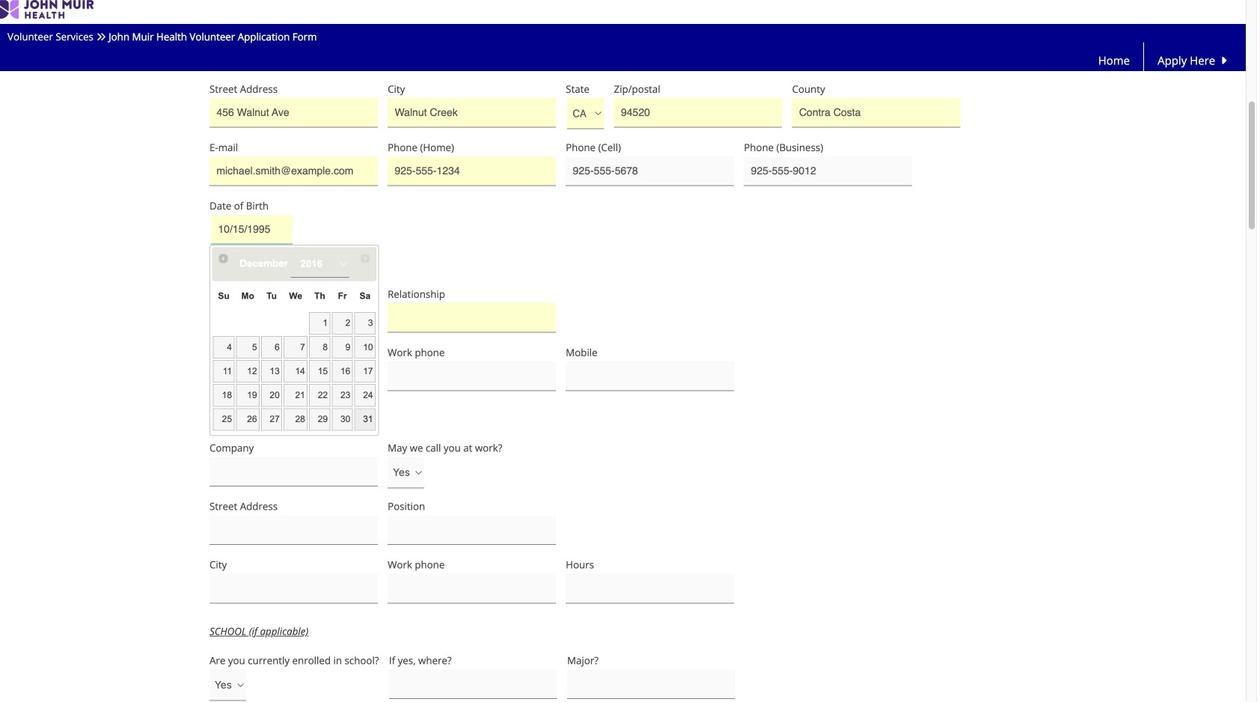 Task type: locate. For each thing, give the bounding box(es) containing it.
None text field
[[388, 98, 556, 128], [793, 98, 961, 128], [210, 156, 378, 186], [388, 303, 556, 333], [210, 361, 378, 391], [388, 361, 556, 391], [566, 361, 734, 391], [210, 457, 378, 487], [388, 516, 556, 545], [566, 574, 734, 604], [389, 670, 558, 699], [568, 670, 736, 699], [388, 98, 556, 128], [793, 98, 961, 128], [210, 156, 378, 186], [388, 303, 556, 333], [210, 361, 378, 391], [388, 361, 556, 391], [566, 361, 734, 391], [210, 457, 378, 487], [388, 516, 556, 545], [566, 574, 734, 604], [389, 670, 558, 699], [568, 670, 736, 699]]

None text field
[[210, 39, 378, 69], [388, 39, 556, 69], [210, 98, 378, 128], [614, 98, 783, 128], [388, 156, 556, 186], [566, 156, 734, 186], [744, 156, 913, 186], [211, 215, 293, 245], [210, 303, 378, 333], [210, 516, 378, 545], [210, 574, 378, 604], [388, 574, 556, 604], [210, 39, 378, 69], [388, 39, 556, 69], [210, 98, 378, 128], [614, 98, 783, 128], [388, 156, 556, 186], [566, 156, 734, 186], [744, 156, 913, 186], [211, 215, 293, 245], [210, 303, 378, 333], [210, 516, 378, 545], [210, 574, 378, 604], [388, 574, 556, 604]]



Task type: describe. For each thing, give the bounding box(es) containing it.
angle double right image
[[96, 32, 106, 42]]



Task type: vqa. For each thing, say whether or not it's contained in the screenshot.
angle double right icon
yes



